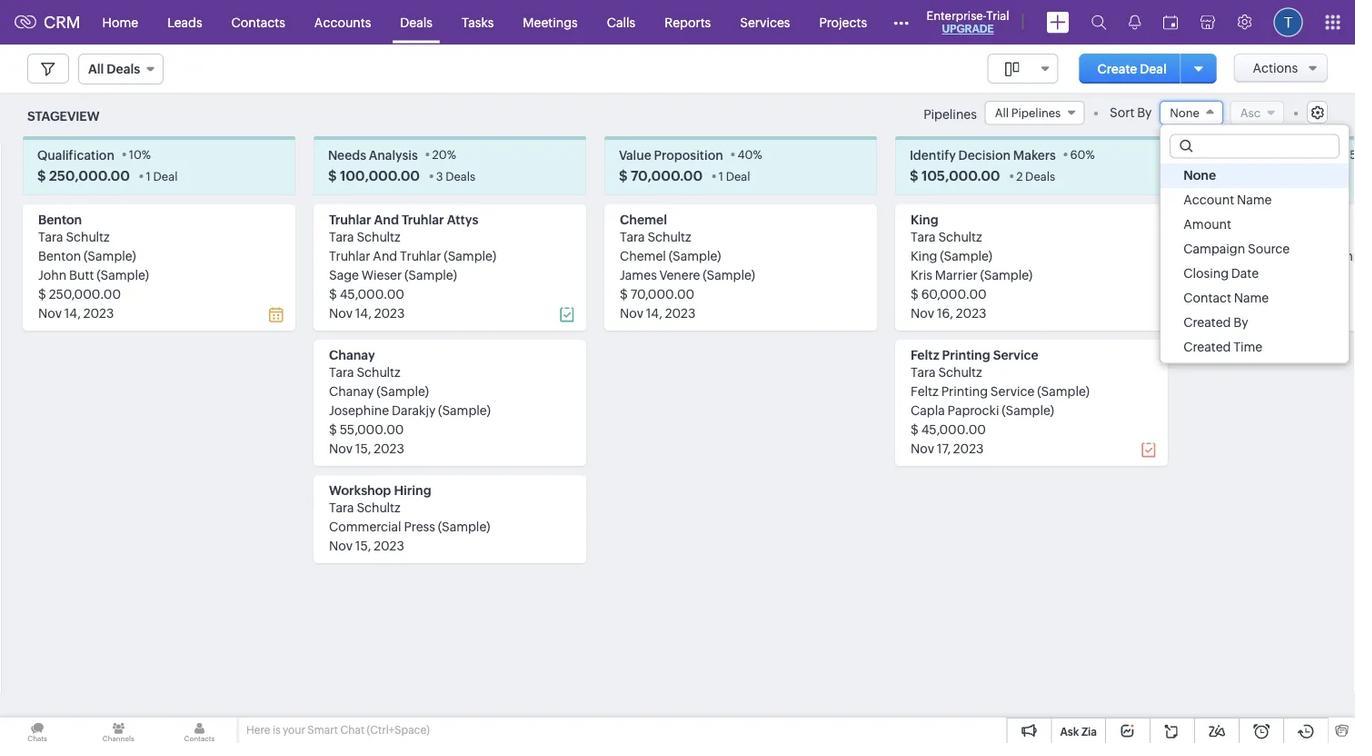 Task type: locate. For each thing, give the bounding box(es) containing it.
and up schultz
[[374, 212, 399, 227]]

15,
[[355, 441, 371, 456], [355, 538, 371, 553]]

and up wieser in the left top of the page
[[373, 248, 397, 263]]

name down closing date option
[[1234, 290, 1269, 305]]

1 vertical spatial 15,
[[355, 538, 371, 553]]

schultz
[[357, 229, 401, 244]]

14,
[[355, 306, 372, 320], [646, 306, 662, 320]]

3
[[436, 169, 443, 183]]

3 deals
[[436, 169, 476, 183]]

0 vertical spatial name
[[1237, 192, 1272, 207]]

3 % from the left
[[753, 148, 762, 161]]

$ 250,000.00
[[37, 167, 130, 183]]

none up the account on the top of the page
[[1184, 167, 1216, 182]]

1 created from the top
[[1184, 315, 1231, 329]]

deal inside option
[[1184, 364, 1210, 378]]

2 nov 15, 2023 from the top
[[329, 538, 404, 553]]

deal name
[[1184, 364, 1247, 378]]

1 vertical spatial benton
[[38, 248, 81, 263]]

$ left 105,000.00
[[910, 167, 918, 183]]

1 horizontal spatial 1 deal
[[719, 169, 750, 183]]

truhlar up tara
[[329, 212, 371, 227]]

and
[[374, 212, 399, 227], [373, 248, 397, 263]]

chanay for chanay (sample)
[[329, 384, 374, 398]]

none right sort by
[[1170, 106, 1200, 120]]

60 %
[[1070, 148, 1095, 161]]

1 vertical spatial by
[[1234, 315, 1248, 329]]

1 benton from the top
[[38, 212, 82, 227]]

1 1 from the left
[[146, 169, 151, 183]]

deals right 3
[[445, 169, 476, 183]]

your
[[283, 724, 305, 737]]

1 deal for $ 250,000.00
[[146, 169, 178, 183]]

2 % from the left
[[447, 148, 456, 161]]

2 horizontal spatial deals
[[1025, 169, 1055, 183]]

% for 10 %
[[142, 148, 151, 161]]

1 horizontal spatial 14,
[[646, 306, 662, 320]]

1 vertical spatial none
[[1184, 167, 1216, 182]]

$ down qualification
[[37, 167, 46, 183]]

created by
[[1184, 315, 1248, 329]]

deals left tasks
[[400, 15, 433, 30]]

zia
[[1081, 726, 1097, 738]]

% for 60 %
[[1086, 148, 1095, 161]]

by inside option
[[1234, 315, 1248, 329]]

truhlar and truhlar attys tara schultz truhlar and truhlar (sample) sage wieser (sample) $ 45,000.00 nov 14, 2023
[[329, 212, 496, 320]]

0 vertical spatial by
[[1137, 106, 1152, 120]]

1 deal down 40
[[719, 169, 750, 183]]

by
[[1137, 106, 1152, 120], [1234, 315, 1248, 329]]

name down none option
[[1237, 192, 1272, 207]]

upgrade
[[942, 23, 994, 35]]

nov inside the truhlar and truhlar attys tara schultz truhlar and truhlar (sample) sage wieser (sample) $ 45,000.00 nov 14, 2023
[[329, 306, 353, 320]]

2 1 from the left
[[719, 169, 724, 183]]

70,000.00
[[631, 167, 703, 183]]

sage wieser (sample) link
[[329, 267, 457, 282]]

services link
[[725, 0, 805, 44]]

by right sort
[[1137, 106, 1152, 120]]

1 1 deal from the left
[[146, 169, 178, 183]]

2 created from the top
[[1184, 339, 1231, 354]]

create
[[1098, 61, 1137, 76]]

1 % from the left
[[142, 148, 151, 161]]

0 vertical spatial nov 15, 2023
[[329, 441, 404, 456]]

truhlar up sage wieser (sample) link
[[400, 248, 441, 263]]

$ 105,000.00
[[910, 167, 1000, 183]]

by up time
[[1234, 315, 1248, 329]]

14, inside the truhlar and truhlar attys tara schultz truhlar and truhlar (sample) sage wieser (sample) $ 45,000.00 nov 14, 2023
[[355, 306, 372, 320]]

2 benton from the top
[[38, 248, 81, 263]]

benton down benton link
[[38, 248, 81, 263]]

chanay down chanay link
[[329, 384, 374, 398]]

created up "deal name"
[[1184, 339, 1231, 354]]

0 horizontal spatial 1 deal
[[146, 169, 178, 183]]

leads
[[167, 15, 202, 30]]

amount
[[1184, 217, 1231, 231]]

here is your smart chat (ctrl+space)
[[246, 724, 430, 737]]

100,000.00
[[340, 167, 420, 183]]

1 vertical spatial chanay
[[329, 384, 374, 398]]

1 14, from the left
[[355, 306, 372, 320]]

contacts link
[[217, 0, 300, 44]]

1 for $ 70,000.00
[[719, 169, 724, 183]]

name down created time on the top right
[[1212, 364, 1247, 378]]

$ up the account on the top of the page
[[1201, 167, 1209, 183]]

deal right 250,000.00
[[153, 169, 178, 183]]

benton for benton (sample)
[[38, 248, 81, 263]]

$ down needs on the top
[[328, 167, 337, 183]]

deals for $ 100,000.00
[[445, 169, 476, 183]]

2 chanay from the top
[[329, 384, 374, 398]]

chanay (sample) link
[[329, 384, 429, 398]]

name for deal name
[[1212, 364, 1247, 378]]

0 vertical spatial chanay
[[329, 347, 375, 362]]

1 vertical spatial created
[[1184, 339, 1231, 354]]

chanay
[[329, 347, 375, 362], [329, 384, 374, 398]]

services
[[740, 15, 790, 30]]

benton up benton (sample) link at the left top of the page
[[38, 212, 82, 227]]

$ left 70,000.00
[[619, 167, 628, 183]]

is
[[273, 724, 280, 737]]

benton link
[[38, 212, 82, 227]]

1 deal down the 10 %
[[146, 169, 178, 183]]

deals right 2
[[1025, 169, 1055, 183]]

created down contact
[[1184, 315, 1231, 329]]

truhlar up the truhlar and truhlar (sample) link
[[402, 212, 444, 227]]

truhlar and truhlar (sample) link
[[329, 248, 496, 263]]

4 % from the left
[[1086, 148, 1095, 161]]

40
[[737, 148, 753, 161]]

0 horizontal spatial 1
[[146, 169, 151, 183]]

list box
[[1161, 163, 1349, 384]]

0 vertical spatial 15,
[[355, 441, 371, 456]]

truhlar
[[329, 212, 371, 227], [402, 212, 444, 227], [329, 248, 370, 263], [400, 248, 441, 263]]

40 %
[[737, 148, 762, 161]]

1 chanay from the top
[[329, 347, 375, 362]]

1 horizontal spatial 1
[[719, 169, 724, 183]]

created
[[1184, 315, 1231, 329], [1184, 339, 1231, 354]]

1 horizontal spatial deals
[[445, 169, 476, 183]]

deals
[[400, 15, 433, 30], [445, 169, 476, 183], [1025, 169, 1055, 183]]

60
[[1070, 148, 1086, 161]]

by for sort by
[[1137, 106, 1152, 120]]

None field
[[1160, 101, 1223, 125]]

deal
[[1140, 61, 1167, 76], [153, 169, 178, 183], [726, 169, 750, 183], [1184, 364, 1210, 378]]

None text field
[[1171, 135, 1339, 158]]

1 vertical spatial nov 15, 2023
[[329, 538, 404, 553]]

0 vertical spatial created
[[1184, 315, 1231, 329]]

ask
[[1060, 726, 1079, 738]]

$
[[37, 167, 46, 183], [328, 167, 337, 183], [619, 167, 628, 183], [910, 167, 918, 183], [1201, 167, 1209, 183], [329, 287, 337, 301]]

1
[[146, 169, 151, 183], [719, 169, 724, 183]]

0 horizontal spatial by
[[1137, 106, 1152, 120]]

name
[[1237, 192, 1272, 207], [1234, 290, 1269, 305], [1212, 364, 1247, 378]]

deal right create
[[1140, 61, 1167, 76]]

benton (sample) link
[[38, 248, 136, 263]]

1 horizontal spatial by
[[1234, 315, 1248, 329]]

2023 inside the truhlar and truhlar attys tara schultz truhlar and truhlar (sample) sage wieser (sample) $ 45,000.00 nov 14, 2023
[[374, 306, 405, 320]]

%
[[142, 148, 151, 161], [447, 148, 456, 161], [753, 148, 762, 161], [1086, 148, 1095, 161]]

1 right 70,000.00
[[719, 169, 724, 183]]

1 down the 10 %
[[146, 169, 151, 183]]

0 vertical spatial none
[[1170, 106, 1200, 120]]

2023
[[374, 306, 405, 320], [665, 306, 696, 320], [374, 441, 404, 456], [374, 538, 404, 553]]

$ for $ 250,000.00
[[37, 167, 46, 183]]

channels image
[[81, 718, 156, 743]]

deal down 40
[[726, 169, 750, 183]]

chanay up chanay (sample) link
[[329, 347, 375, 362]]

0 vertical spatial benton
[[38, 212, 82, 227]]

needs analysis
[[328, 147, 418, 162]]

1 for $ 250,000.00
[[146, 169, 151, 183]]

contacts
[[231, 15, 285, 30]]

amount option
[[1161, 212, 1349, 237]]

$ for $ 25,000.00
[[1201, 167, 1209, 183]]

$ down sage
[[329, 287, 337, 301]]

75
[[1344, 148, 1355, 161]]

105,000.00
[[921, 167, 1000, 183]]

0 horizontal spatial 14,
[[355, 306, 372, 320]]

2 1 deal from the left
[[719, 169, 750, 183]]

list box containing none
[[1161, 163, 1349, 384]]

1 vertical spatial name
[[1234, 290, 1269, 305]]

account
[[1184, 192, 1234, 207]]

benton
[[38, 212, 82, 227], [38, 248, 81, 263]]

truhlar up sage
[[329, 248, 370, 263]]

nov
[[329, 306, 353, 320], [620, 306, 643, 320], [329, 441, 353, 456], [329, 538, 353, 553]]

2 vertical spatial name
[[1212, 364, 1247, 378]]

sort by
[[1110, 106, 1152, 120]]

deal down created time on the top right
[[1184, 364, 1210, 378]]



Task type: vqa. For each thing, say whether or not it's contained in the screenshot.
Deal inside option
yes



Task type: describe. For each thing, give the bounding box(es) containing it.
chats image
[[0, 718, 75, 743]]

calls link
[[592, 0, 650, 44]]

contact name
[[1184, 290, 1269, 305]]

accounts
[[314, 15, 371, 30]]

sort
[[1110, 106, 1135, 120]]

250,000.00
[[49, 167, 130, 183]]

none option
[[1161, 163, 1349, 187]]

create deal
[[1098, 61, 1167, 76]]

calls
[[607, 15, 636, 30]]

tasks
[[462, 15, 494, 30]]

qualification
[[37, 147, 115, 162]]

1 15, from the top
[[355, 441, 371, 456]]

stageview
[[27, 109, 99, 124]]

campaign source
[[1184, 241, 1290, 256]]

date
[[1231, 266, 1259, 280]]

closing date option
[[1161, 261, 1349, 286]]

0 vertical spatial and
[[374, 212, 399, 227]]

reports link
[[650, 0, 725, 44]]

crm link
[[15, 13, 81, 32]]

time
[[1234, 339, 1263, 354]]

10 %
[[129, 148, 151, 161]]

enterprise-trial upgrade
[[927, 9, 1009, 35]]

deal name option
[[1161, 359, 1349, 384]]

leads link
[[153, 0, 217, 44]]

meetings link
[[508, 0, 592, 44]]

created for created time
[[1184, 339, 1231, 354]]

deals link
[[386, 0, 447, 44]]

wieser
[[362, 267, 402, 282]]

$ 100,000.00
[[328, 167, 420, 183]]

contacts image
[[162, 718, 237, 743]]

none inside field
[[1170, 106, 1200, 120]]

sage
[[329, 267, 359, 282]]

deal inside button
[[1140, 61, 1167, 76]]

account name option
[[1161, 187, 1349, 212]]

tara
[[329, 229, 354, 244]]

trial
[[986, 9, 1009, 22]]

tasks link
[[447, 0, 508, 44]]

chat
[[340, 724, 365, 737]]

1 vertical spatial and
[[373, 248, 397, 263]]

closing date
[[1184, 266, 1259, 280]]

campaign
[[1184, 241, 1245, 256]]

account name
[[1184, 192, 1272, 207]]

2 deals
[[1016, 169, 1055, 183]]

$ 70,000.00
[[619, 167, 703, 183]]

contact
[[1184, 290, 1231, 305]]

benton (sample)
[[38, 248, 136, 263]]

1 deal for $ 70,000.00
[[719, 169, 750, 183]]

$ for $ 70,000.00
[[619, 167, 628, 183]]

pipelines
[[924, 107, 977, 121]]

benton for benton link
[[38, 212, 82, 227]]

% for 40 %
[[753, 148, 762, 161]]

nov 14, 2023
[[620, 306, 696, 320]]

0 horizontal spatial deals
[[400, 15, 433, 30]]

create deal button
[[1079, 54, 1185, 84]]

created time
[[1184, 339, 1263, 354]]

20 %
[[432, 148, 456, 161]]

projects link
[[805, 0, 882, 44]]

chanay link
[[329, 347, 375, 362]]

analysis
[[369, 147, 418, 162]]

home link
[[88, 0, 153, 44]]

name for account name
[[1237, 192, 1272, 207]]

smart
[[308, 724, 338, 737]]

campaign source option
[[1161, 237, 1349, 261]]

25,000.00
[[1212, 167, 1284, 183]]

% for 20 %
[[447, 148, 456, 161]]

deals for $ 105,000.00
[[1025, 169, 1055, 183]]

2 14, from the left
[[646, 306, 662, 320]]

truhlar and truhlar attys link
[[329, 212, 478, 227]]

projects
[[819, 15, 867, 30]]

$ for $ 100,000.00
[[328, 167, 337, 183]]

45,000.00
[[340, 287, 404, 301]]

actions
[[1253, 61, 1298, 75]]

created time option
[[1161, 335, 1349, 359]]

chanay for chanay link
[[329, 347, 375, 362]]

20
[[432, 148, 447, 161]]

home
[[102, 15, 138, 30]]

name for contact name
[[1234, 290, 1269, 305]]

(ctrl+space)
[[367, 724, 430, 737]]

enterprise-
[[927, 9, 986, 22]]

none inside option
[[1184, 167, 1216, 182]]

ask zia
[[1060, 726, 1097, 738]]

by for created by
[[1234, 315, 1248, 329]]

10
[[129, 148, 142, 161]]

$ inside the truhlar and truhlar attys tara schultz truhlar and truhlar (sample) sage wieser (sample) $ 45,000.00 nov 14, 2023
[[329, 287, 337, 301]]

closing
[[1184, 266, 1229, 280]]

source
[[1248, 241, 1290, 256]]

reports
[[665, 15, 711, 30]]

created for created by
[[1184, 315, 1231, 329]]

accounts link
[[300, 0, 386, 44]]

meetings
[[523, 15, 578, 30]]

$ 25,000.00
[[1201, 167, 1284, 183]]

2
[[1016, 169, 1023, 183]]

attys
[[447, 212, 478, 227]]

crm
[[44, 13, 81, 32]]

needs
[[328, 147, 366, 162]]

here
[[246, 724, 270, 737]]

chanay (sample)
[[329, 384, 429, 398]]

2 15, from the top
[[355, 538, 371, 553]]

1 nov 15, 2023 from the top
[[329, 441, 404, 456]]

created by option
[[1161, 310, 1349, 335]]

$ for $ 105,000.00
[[910, 167, 918, 183]]

contact name option
[[1161, 286, 1349, 310]]



